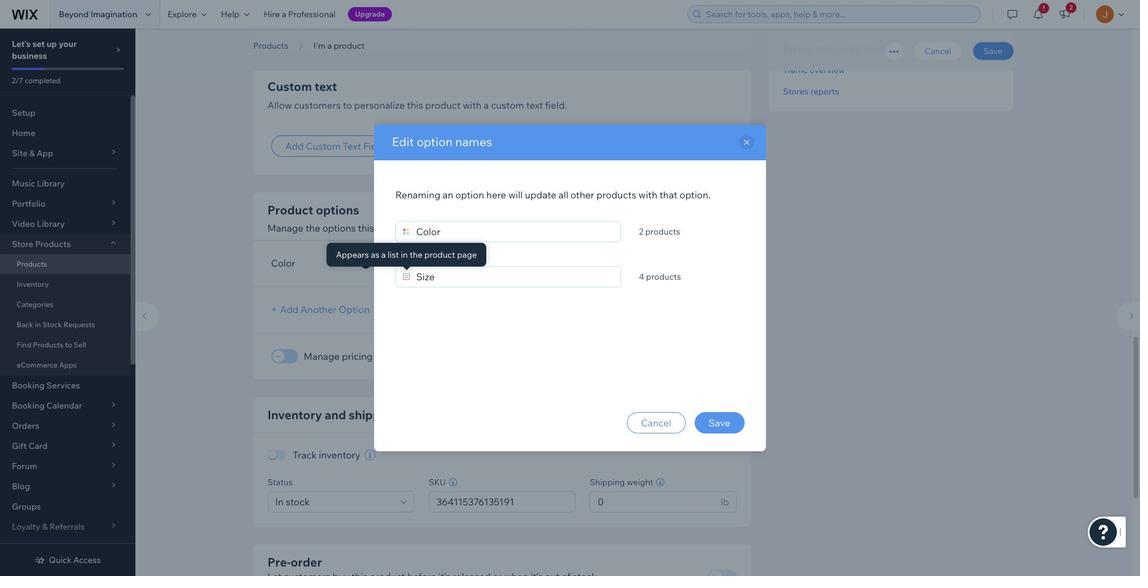 Task type: vqa. For each thing, say whether or not it's contained in the screenshot.
the left Cancel
yes



Task type: locate. For each thing, give the bounding box(es) containing it.
traffic
[[784, 65, 808, 76]]

with
[[463, 99, 482, 111], [639, 189, 658, 201]]

to inside sidebar element
[[65, 340, 72, 349]]

products right the 4
[[647, 272, 682, 282]]

1 vertical spatial cancel
[[641, 417, 672, 429]]

inventory right track
[[319, 449, 361, 461]]

product up edit option names
[[426, 99, 461, 111]]

find products to sell link
[[0, 335, 131, 355]]

in right the ,
[[401, 250, 408, 260]]

1 vertical spatial 2
[[639, 226, 644, 237]]

products down that
[[646, 226, 681, 237]]

point of sale link
[[0, 537, 131, 557]]

each
[[452, 351, 474, 362]]

1 vertical spatial save
[[709, 417, 731, 429]]

0 horizontal spatial other
[[571, 189, 595, 201]]

1 horizontal spatial inventory
[[268, 408, 322, 422]]

page
[[457, 250, 477, 260]]

add left the another
[[280, 304, 299, 316]]

list mini image
[[403, 274, 410, 280]]

tools:
[[877, 43, 899, 54]]

reports
[[811, 86, 840, 97]]

add another option button
[[271, 299, 384, 320]]

comes
[[414, 222, 443, 234]]

1 horizontal spatial inventory
[[394, 351, 436, 362]]

1 $ from the left
[[277, 16, 283, 28]]

option
[[417, 134, 453, 149], [456, 189, 485, 201]]

0 vertical spatial in
[[401, 250, 408, 260]]

hire a professional link
[[257, 0, 343, 29]]

apps
[[59, 361, 77, 370]]

this right personalize
[[407, 99, 423, 111]]

1 horizontal spatial cancel button
[[915, 42, 963, 60]]

products link down store products
[[0, 254, 131, 275]]

inventory up track
[[268, 408, 322, 422]]

products down hire
[[253, 40, 289, 51]]

options up appears
[[323, 222, 356, 234]]

traffic overview link
[[784, 65, 1000, 76]]

0 horizontal spatial text
[[315, 79, 337, 94]]

1 horizontal spatial $
[[437, 16, 443, 28]]

explore left help
[[168, 9, 197, 20]]

shipping
[[590, 477, 625, 488]]

1 vertical spatial text
[[527, 99, 543, 111]]

1 horizontal spatial option
[[456, 189, 485, 201]]

to right customers
[[343, 99, 352, 111]]

None text field
[[292, 12, 414, 33], [452, 12, 574, 33], [292, 12, 414, 33], [452, 12, 574, 33]]

,
[[397, 258, 400, 269]]

products
[[597, 189, 637, 201], [646, 226, 681, 237], [647, 272, 682, 282]]

0 vertical spatial the
[[306, 222, 320, 234]]

product right i'm
[[334, 40, 365, 51]]

1 vertical spatial the
[[410, 250, 423, 260]]

0 vertical spatial 2
[[1070, 4, 1074, 11]]

product for options
[[377, 222, 412, 234]]

1 vertical spatial option
[[456, 189, 485, 201]]

home link
[[0, 123, 131, 143]]

1 vertical spatial in
[[35, 320, 41, 329]]

4
[[639, 272, 645, 282]]

product inside product options manage the options this product comes in.
[[377, 222, 412, 234]]

weight
[[627, 477, 654, 488]]

add custom text field
[[286, 140, 385, 152]]

of
[[34, 542, 42, 553]]

to left sell
[[65, 340, 72, 349]]

0 vertical spatial custom
[[268, 79, 312, 94]]

1 vertical spatial save button
[[695, 412, 745, 434]]

1 horizontal spatial with
[[639, 189, 658, 201]]

1 horizontal spatial explore
[[784, 43, 814, 54]]

2 inside 2 button
[[1070, 4, 1074, 11]]

sidebar element
[[0, 29, 135, 576]]

inventory left for
[[394, 351, 436, 362]]

text up customers
[[315, 79, 337, 94]]

1 horizontal spatial this
[[407, 99, 423, 111]]

0 horizontal spatial in
[[35, 320, 41, 329]]

add down allow
[[286, 140, 304, 152]]

0 vertical spatial option
[[417, 134, 453, 149]]

1 horizontal spatial in
[[401, 250, 408, 260]]

to inside custom text allow customers to personalize this product with a custom text field.
[[343, 99, 352, 111]]

other right all
[[571, 189, 595, 201]]

product right the each
[[476, 351, 511, 362]]

groups
[[12, 501, 41, 512]]

this
[[407, 99, 423, 111], [358, 222, 374, 234]]

professional
[[288, 9, 336, 20]]

0 vertical spatial cancel button
[[915, 42, 963, 60]]

stores
[[784, 86, 809, 97]]

pre-order
[[268, 555, 322, 570]]

store
[[12, 239, 33, 250]]

inventory up categories
[[17, 280, 49, 289]]

an
[[443, 189, 454, 201]]

custom text allow customers to personalize this product with a custom text field.
[[268, 79, 567, 111]]

0 horizontal spatial inventory
[[17, 280, 49, 289]]

other up overview
[[816, 43, 837, 54]]

explore other analytics tools:
[[784, 43, 899, 54]]

edit
[[392, 134, 414, 149]]

custom up allow
[[268, 79, 312, 94]]

save
[[984, 46, 1003, 56], [709, 417, 731, 429]]

products right store
[[35, 239, 71, 250]]

cancel
[[925, 46, 952, 56], [641, 417, 672, 429]]

0 vertical spatial cancel
[[925, 46, 952, 56]]

booking
[[12, 380, 45, 391]]

hire a professional
[[264, 9, 336, 20]]

0 horizontal spatial with
[[463, 99, 482, 111]]

1 vertical spatial products
[[646, 226, 681, 237]]

1 vertical spatial add
[[280, 304, 299, 316]]

1 horizontal spatial 2
[[1070, 4, 1074, 11]]

1 horizontal spatial cancel
[[925, 46, 952, 56]]

add
[[286, 140, 304, 152], [280, 304, 299, 316]]

analytics
[[839, 43, 875, 54]]

set
[[33, 39, 45, 49]]

custom
[[268, 79, 312, 94], [306, 140, 341, 152]]

0 vertical spatial save
[[984, 46, 1003, 56]]

0 horizontal spatial option
[[417, 134, 453, 149]]

0 vertical spatial with
[[463, 99, 482, 111]]

0 horizontal spatial inventory
[[319, 449, 361, 461]]

0 vertical spatial to
[[343, 99, 352, 111]]

track
[[293, 449, 317, 461]]

explore for explore other analytics tools:
[[784, 43, 814, 54]]

completed
[[25, 76, 61, 85]]

i'm a product
[[314, 40, 365, 51]]

custom
[[491, 99, 524, 111]]

1 vertical spatial inventory
[[268, 408, 322, 422]]

0 vertical spatial and
[[375, 351, 392, 362]]

let's
[[12, 39, 31, 49]]

0 horizontal spatial 2
[[639, 226, 644, 237]]

product left page in the left of the page
[[425, 250, 456, 260]]

1 horizontal spatial save
[[984, 46, 1003, 56]]

1 horizontal spatial save button
[[974, 42, 1014, 60]]

products up ecommerce apps
[[33, 340, 63, 349]]

and left "shipping"
[[325, 408, 346, 422]]

0 horizontal spatial this
[[358, 222, 374, 234]]

this up as
[[358, 222, 374, 234]]

add inside button
[[286, 140, 304, 152]]

option right edit
[[417, 134, 453, 149]]

0 vertical spatial explore
[[168, 9, 197, 20]]

0 vertical spatial save button
[[974, 42, 1014, 60]]

0 vertical spatial text
[[315, 79, 337, 94]]

a left custom at the left top of the page
[[484, 99, 489, 111]]

1 horizontal spatial products link
[[247, 40, 294, 52]]

1 vertical spatial cancel button
[[627, 412, 686, 434]]

custom inside button
[[306, 140, 341, 152]]

with left that
[[639, 189, 658, 201]]

0 vertical spatial manage
[[268, 222, 304, 234]]

text left the field.
[[527, 99, 543, 111]]

save button
[[974, 42, 1014, 60], [695, 412, 745, 434]]

option
[[339, 304, 370, 316]]

1 vertical spatial other
[[571, 189, 595, 201]]

the right the ,
[[410, 250, 423, 260]]

1 vertical spatial this
[[358, 222, 374, 234]]

ecommerce apps
[[17, 361, 77, 370]]

1 horizontal spatial other
[[816, 43, 837, 54]]

color
[[271, 258, 295, 269]]

shipping
[[349, 408, 399, 422]]

2/7 completed
[[12, 76, 61, 85]]

music library
[[12, 178, 65, 189]]

0 vertical spatial add
[[286, 140, 304, 152]]

0 horizontal spatial save
[[709, 417, 731, 429]]

0 horizontal spatial explore
[[168, 9, 197, 20]]

custom left text
[[306, 140, 341, 152]]

pre-
[[268, 555, 291, 570]]

product up list
[[377, 222, 412, 234]]

let's set up your business
[[12, 39, 77, 61]]

business
[[12, 51, 47, 61]]

text
[[315, 79, 337, 94], [527, 99, 543, 111]]

this inside custom text allow customers to personalize this product with a custom text field.
[[407, 99, 423, 111]]

other inside "form"
[[816, 43, 837, 54]]

1 vertical spatial products link
[[0, 254, 131, 275]]

0 vertical spatial inventory
[[17, 280, 49, 289]]

manage down product
[[268, 222, 304, 234]]

ecommerce apps link
[[0, 355, 131, 376]]

as
[[371, 250, 380, 260]]

1 horizontal spatial to
[[343, 99, 352, 111]]

1 vertical spatial explore
[[784, 43, 814, 54]]

the
[[306, 222, 320, 234], [410, 250, 423, 260]]

products link
[[247, 40, 294, 52], [0, 254, 131, 275]]

inventory inside "form"
[[268, 408, 322, 422]]

0 horizontal spatial and
[[325, 408, 346, 422]]

manage left "pricing" on the left bottom
[[304, 351, 340, 362]]

products for 2 products
[[646, 226, 681, 237]]

inventory inside 'link'
[[17, 280, 49, 289]]

explore up "traffic"
[[784, 43, 814, 54]]

add for add another option
[[280, 304, 299, 316]]

find products to sell
[[17, 340, 86, 349]]

0 vertical spatial this
[[407, 99, 423, 111]]

order
[[291, 555, 322, 570]]

products link down hire
[[247, 40, 294, 52]]

booking services link
[[0, 376, 131, 396]]

0 horizontal spatial cancel
[[641, 417, 672, 429]]

options right product
[[316, 203, 359, 217]]

1 vertical spatial and
[[325, 408, 346, 422]]

quick
[[49, 555, 72, 566]]

0 horizontal spatial $
[[277, 16, 283, 28]]

option right an at the left top of page
[[456, 189, 485, 201]]

and right "pricing" on the left bottom
[[375, 351, 392, 362]]

1 vertical spatial custom
[[306, 140, 341, 152]]

$
[[277, 16, 283, 28], [437, 16, 443, 28]]

field.
[[546, 99, 567, 111]]

names
[[456, 134, 492, 149]]

add inside button
[[280, 304, 299, 316]]

the down product
[[306, 222, 320, 234]]

2 products
[[639, 226, 681, 237]]

with left custom at the left top of the page
[[463, 99, 482, 111]]

None field
[[396, 221, 622, 242], [396, 266, 622, 288], [272, 492, 397, 512], [433, 492, 572, 512], [396, 221, 622, 242], [396, 266, 622, 288], [272, 492, 397, 512], [433, 492, 572, 512]]

a right hire
[[282, 9, 286, 20]]

1 vertical spatial to
[[65, 340, 72, 349]]

products up link images
[[597, 189, 637, 201]]

allow
[[268, 99, 292, 111]]

2 for 2 products
[[639, 226, 644, 237]]

0 vertical spatial other
[[816, 43, 837, 54]]

1 vertical spatial manage
[[304, 351, 340, 362]]

form
[[130, 0, 1141, 576]]

2 vertical spatial products
[[647, 272, 682, 282]]

0.0 number field
[[594, 492, 718, 512]]

0 horizontal spatial the
[[306, 222, 320, 234]]

None text field
[[591, 12, 711, 33]]

0 vertical spatial inventory
[[394, 351, 436, 362]]

0 horizontal spatial to
[[65, 340, 72, 349]]

custom inside custom text allow customers to personalize this product with a custom text field.
[[268, 79, 312, 94]]

in right back
[[35, 320, 41, 329]]

cancel inside "form"
[[925, 46, 952, 56]]

product options manage the options this product comes in.
[[268, 203, 456, 234]]



Task type: describe. For each thing, give the bounding box(es) containing it.
imagination
[[91, 9, 137, 20]]

products inside popup button
[[35, 239, 71, 250]]

music library link
[[0, 174, 131, 194]]

1 horizontal spatial the
[[410, 250, 423, 260]]

home
[[12, 128, 36, 138]]

your
[[59, 39, 77, 49]]

products inside "form"
[[253, 40, 289, 51]]

0 vertical spatial products
[[597, 189, 637, 201]]

overview
[[810, 65, 846, 76]]

here
[[487, 189, 507, 201]]

save inside "form"
[[984, 46, 1003, 56]]

in inside sidebar element
[[35, 320, 41, 329]]

i'm
[[314, 40, 326, 51]]

inventory link
[[0, 275, 131, 295]]

sale
[[44, 542, 61, 553]]

1 vertical spatial inventory
[[319, 449, 361, 461]]

services
[[47, 380, 80, 391]]

manage pricing and inventory for each product variant
[[304, 351, 544, 362]]

quick access
[[49, 555, 101, 566]]

link images image
[[617, 214, 630, 223]]

customers
[[294, 99, 341, 111]]

1 horizontal spatial and
[[375, 351, 392, 362]]

add for add custom text field
[[286, 140, 304, 152]]

edit option names
[[392, 134, 492, 149]]

1 horizontal spatial text
[[527, 99, 543, 111]]

library
[[37, 178, 65, 189]]

this inside product options manage the options this product comes in.
[[358, 222, 374, 234]]

products for 4 products
[[647, 272, 682, 282]]

will
[[509, 189, 523, 201]]

beyond
[[59, 9, 89, 20]]

groups link
[[0, 497, 131, 517]]

for
[[438, 351, 450, 362]]

renaming
[[396, 189, 441, 201]]

stock
[[43, 320, 62, 329]]

0 vertical spatial options
[[316, 203, 359, 217]]

0 vertical spatial products link
[[247, 40, 294, 52]]

a right i'm
[[328, 40, 332, 51]]

categories
[[17, 300, 54, 309]]

upgrade button
[[348, 7, 392, 21]]

in.
[[446, 222, 456, 234]]

quick access button
[[35, 555, 101, 566]]

2/7
[[12, 76, 23, 85]]

setup
[[12, 108, 36, 118]]

variant
[[513, 351, 544, 362]]

music
[[12, 178, 35, 189]]

back
[[17, 320, 33, 329]]

add another option
[[280, 304, 370, 316]]

0 horizontal spatial cancel button
[[627, 412, 686, 434]]

traffic overview
[[784, 65, 846, 76]]

%
[[717, 16, 725, 28]]

option.
[[680, 189, 711, 201]]

upgrade
[[355, 10, 385, 18]]

pricing
[[342, 351, 373, 362]]

inventory for inventory and shipping
[[268, 408, 322, 422]]

product inside custom text allow customers to personalize this product with a custom text field.
[[426, 99, 461, 111]]

list
[[388, 250, 399, 260]]

product for pricing
[[476, 351, 511, 362]]

0 horizontal spatial products link
[[0, 254, 131, 275]]

explore for explore
[[168, 9, 197, 20]]

sku
[[429, 477, 446, 488]]

white
[[415, 258, 441, 269]]

2 $ from the left
[[437, 16, 443, 28]]

2 button
[[1052, 0, 1078, 29]]

cancel for left the cancel button
[[641, 417, 672, 429]]

track inventory
[[293, 449, 361, 461]]

4 products
[[639, 272, 682, 282]]

booking services
[[12, 380, 80, 391]]

manage inside product options manage the options this product comes in.
[[268, 222, 304, 234]]

inventory for inventory
[[17, 280, 49, 289]]

1 vertical spatial with
[[639, 189, 658, 201]]

the inside product options manage the options this product comes in.
[[306, 222, 320, 234]]

black
[[373, 258, 397, 269]]

product
[[268, 203, 313, 217]]

1 vertical spatial options
[[323, 222, 356, 234]]

appears
[[336, 250, 369, 260]]

personalize
[[354, 99, 405, 111]]

point
[[12, 542, 32, 553]]

shipping weight
[[590, 477, 654, 488]]

ecommerce
[[17, 361, 58, 370]]

that
[[660, 189, 678, 201]]

products down store
[[17, 260, 47, 269]]

with inside custom text allow customers to personalize this product with a custom text field.
[[463, 99, 482, 111]]

lb
[[721, 496, 730, 508]]

another
[[301, 304, 337, 316]]

access
[[74, 555, 101, 566]]

hire
[[264, 9, 280, 20]]

up
[[47, 39, 57, 49]]

status
[[268, 477, 293, 488]]

find
[[17, 340, 31, 349]]

0 horizontal spatial save button
[[695, 412, 745, 434]]

cancel for top the cancel button
[[925, 46, 952, 56]]

stores reports
[[784, 86, 840, 97]]

field
[[364, 140, 385, 152]]

product for as
[[425, 250, 456, 260]]

categories link
[[0, 295, 131, 315]]

2 for 2
[[1070, 4, 1074, 11]]

Search for tools, apps, help & more... field
[[703, 6, 977, 23]]

help button
[[214, 0, 257, 29]]

point of sale
[[12, 542, 61, 553]]

a right as
[[381, 250, 386, 260]]

form containing custom text
[[130, 0, 1141, 576]]

stores reports link
[[784, 86, 1000, 97]]

a inside custom text allow customers to personalize this product with a custom text field.
[[484, 99, 489, 111]]

all
[[559, 189, 569, 201]]

appears as a list in the product page
[[336, 250, 477, 260]]



